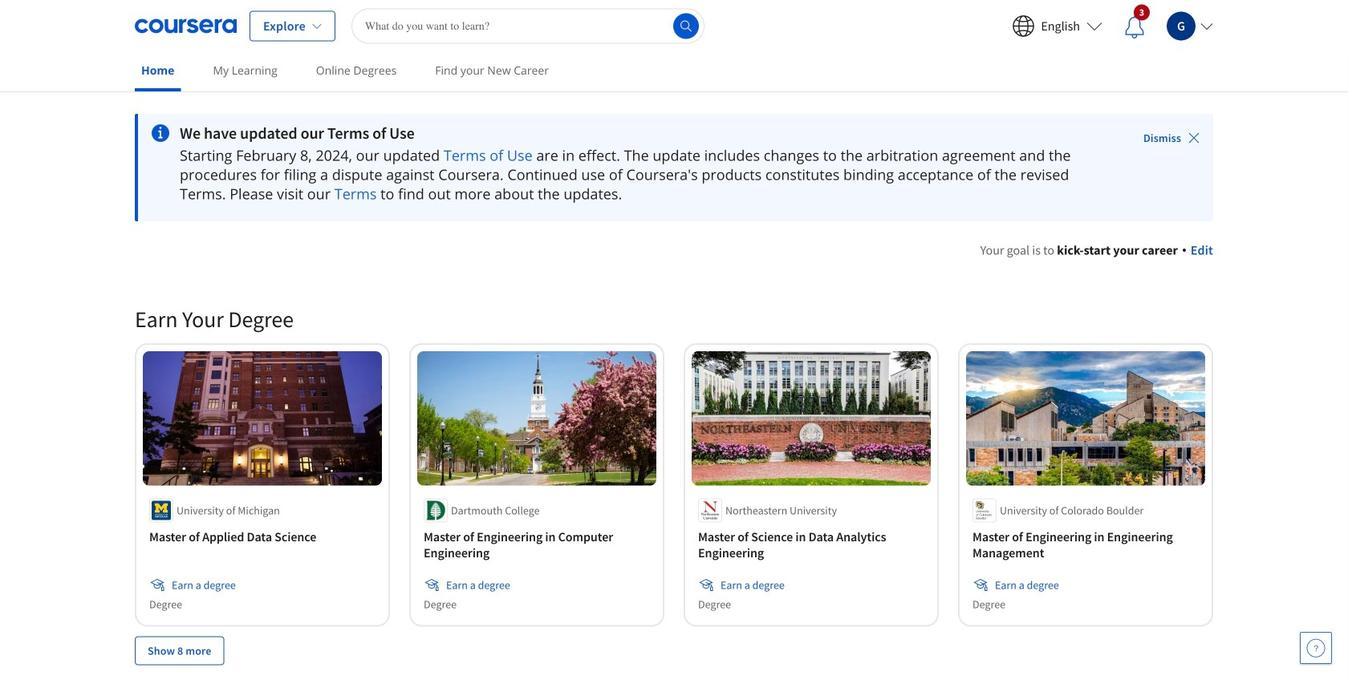 Task type: vqa. For each thing, say whether or not it's contained in the screenshot.
What do you want to learn? TEXT FIELD
yes



Task type: locate. For each thing, give the bounding box(es) containing it.
help center image
[[1307, 639, 1326, 658]]

main content
[[0, 94, 1348, 681]]

What do you want to learn? text field
[[351, 8, 705, 44]]

None search field
[[351, 8, 705, 44]]



Task type: describe. For each thing, give the bounding box(es) containing it.
earn your degree collection element
[[125, 279, 1223, 681]]

information: we have updated our terms of use element
[[180, 124, 1099, 143]]

coursera image
[[135, 13, 237, 39]]



